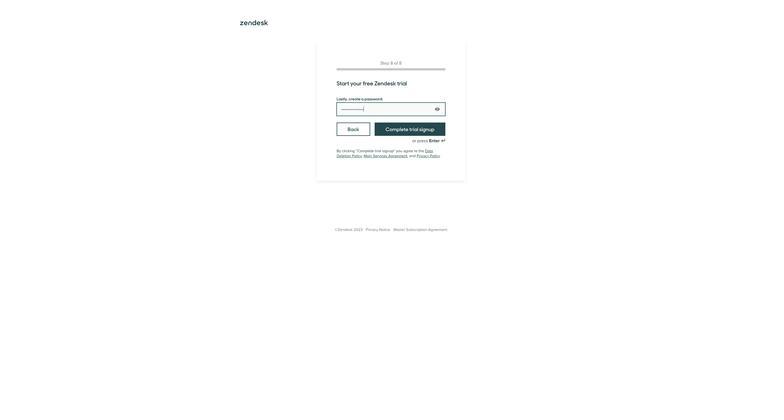 Task type: locate. For each thing, give the bounding box(es) containing it.
subscription
[[406, 228, 428, 232]]

0 horizontal spatial agreement
[[389, 154, 408, 158]]

master
[[394, 228, 405, 232]]

8
[[391, 61, 393, 66], [399, 61, 402, 66]]

policy down data at the top of page
[[430, 154, 440, 158]]

Lastly, create a password: password field
[[337, 103, 446, 116]]

,
[[362, 154, 363, 158], [408, 154, 409, 158]]

agreement
[[389, 154, 408, 158], [429, 228, 448, 232]]

trial up or at the right
[[410, 126, 419, 133]]

master subscription agreement link
[[394, 228, 448, 232]]

2 horizontal spatial trial
[[410, 126, 419, 133]]

data
[[425, 149, 433, 153]]

1 policy from the left
[[352, 154, 362, 158]]

2 vertical spatial trial
[[375, 149, 381, 153]]

1 horizontal spatial policy
[[430, 154, 440, 158]]

privacy down the
[[417, 154, 429, 158]]

privacy
[[417, 154, 429, 158], [366, 228, 378, 232]]

or press enter
[[412, 138, 440, 144]]

data deletion policy
[[337, 149, 433, 158]]

create
[[349, 96, 361, 102]]

data deletion policy link
[[337, 149, 433, 158]]

zendesk
[[375, 79, 396, 87]]

, main services agreement , and privacy policy .
[[362, 154, 441, 158]]

of
[[394, 61, 398, 66]]

your
[[351, 79, 362, 87]]

0 horizontal spatial ,
[[362, 154, 363, 158]]

agreement right subscription
[[429, 228, 448, 232]]

complete trial signup button
[[375, 123, 446, 136]]

, left the and
[[408, 154, 409, 158]]

0 vertical spatial trial
[[397, 79, 407, 87]]

, left main
[[362, 154, 363, 158]]

0 horizontal spatial 8
[[391, 61, 393, 66]]

8 right of
[[399, 61, 402, 66]]

trial
[[397, 79, 407, 87], [410, 126, 419, 133], [375, 149, 381, 153]]

enter image
[[441, 139, 446, 143]]

policy down "complete
[[352, 154, 362, 158]]

by clicking "complete trial signup" you agree to the
[[337, 149, 425, 153]]

privacy left 'notice'
[[366, 228, 378, 232]]

privacy notice
[[366, 228, 391, 232]]

0 vertical spatial privacy
[[417, 154, 429, 158]]

1 vertical spatial agreement
[[429, 228, 448, 232]]

step
[[381, 61, 390, 66]]

or
[[412, 138, 416, 144]]

1 horizontal spatial ,
[[408, 154, 409, 158]]

trial inside button
[[410, 126, 419, 133]]

0 horizontal spatial trial
[[375, 149, 381, 153]]

8 left of
[[391, 61, 393, 66]]

notice
[[379, 228, 391, 232]]

policy
[[352, 154, 362, 158], [430, 154, 440, 158]]

1 vertical spatial privacy
[[366, 228, 378, 232]]

0 horizontal spatial policy
[[352, 154, 362, 158]]

1 horizontal spatial agreement
[[429, 228, 448, 232]]

©zendesk 2023 link
[[335, 228, 363, 232]]

trial up the services
[[375, 149, 381, 153]]

1 vertical spatial trial
[[410, 126, 419, 133]]

trial right zendesk
[[397, 79, 407, 87]]

1 horizontal spatial 8
[[399, 61, 402, 66]]

lastly, create a password:
[[337, 96, 383, 102]]

0 horizontal spatial privacy
[[366, 228, 378, 232]]

master subscription agreement
[[394, 228, 448, 232]]

0 vertical spatial agreement
[[389, 154, 408, 158]]

1 horizontal spatial trial
[[397, 79, 407, 87]]

clicking
[[342, 149, 355, 153]]

agreement down the 'you'
[[389, 154, 408, 158]]

agree
[[404, 149, 414, 153]]



Task type: describe. For each thing, give the bounding box(es) containing it.
©zendesk
[[335, 228, 353, 232]]

©zendesk 2023
[[335, 228, 363, 232]]

back button
[[337, 123, 370, 136]]

privacy notice link
[[366, 228, 391, 232]]

press
[[418, 138, 428, 144]]

start your free zendesk trial
[[337, 79, 407, 87]]

step 8 of 8
[[381, 61, 402, 66]]

signup"
[[382, 149, 395, 153]]

main services agreement link
[[364, 154, 408, 158]]

free
[[363, 79, 374, 87]]

policy inside data deletion policy
[[352, 154, 362, 158]]

start
[[337, 79, 349, 87]]

"complete
[[356, 149, 374, 153]]

the
[[419, 149, 424, 153]]

.
[[440, 154, 441, 158]]

2 policy from the left
[[430, 154, 440, 158]]

2 8 from the left
[[399, 61, 402, 66]]

password:
[[365, 96, 383, 102]]

main
[[364, 154, 372, 158]]

complete trial signup
[[386, 126, 435, 133]]

2023
[[354, 228, 363, 232]]

zendesk image
[[240, 20, 268, 25]]

deletion
[[337, 154, 351, 158]]

signup
[[420, 126, 435, 133]]

2 , from the left
[[408, 154, 409, 158]]

lastly,
[[337, 96, 348, 102]]

you
[[396, 149, 403, 153]]

1 , from the left
[[362, 154, 363, 158]]

1 horizontal spatial privacy
[[417, 154, 429, 158]]

and
[[410, 154, 416, 158]]

enter
[[429, 138, 440, 144]]

privacy policy link
[[417, 154, 440, 158]]

complete
[[386, 126, 409, 133]]

back
[[348, 126, 359, 133]]

to
[[415, 149, 418, 153]]

a
[[362, 96, 364, 102]]

1 8 from the left
[[391, 61, 393, 66]]

by
[[337, 149, 341, 153]]

services
[[373, 154, 388, 158]]



Task type: vqa. For each thing, say whether or not it's contained in the screenshot.
bottommost my
no



